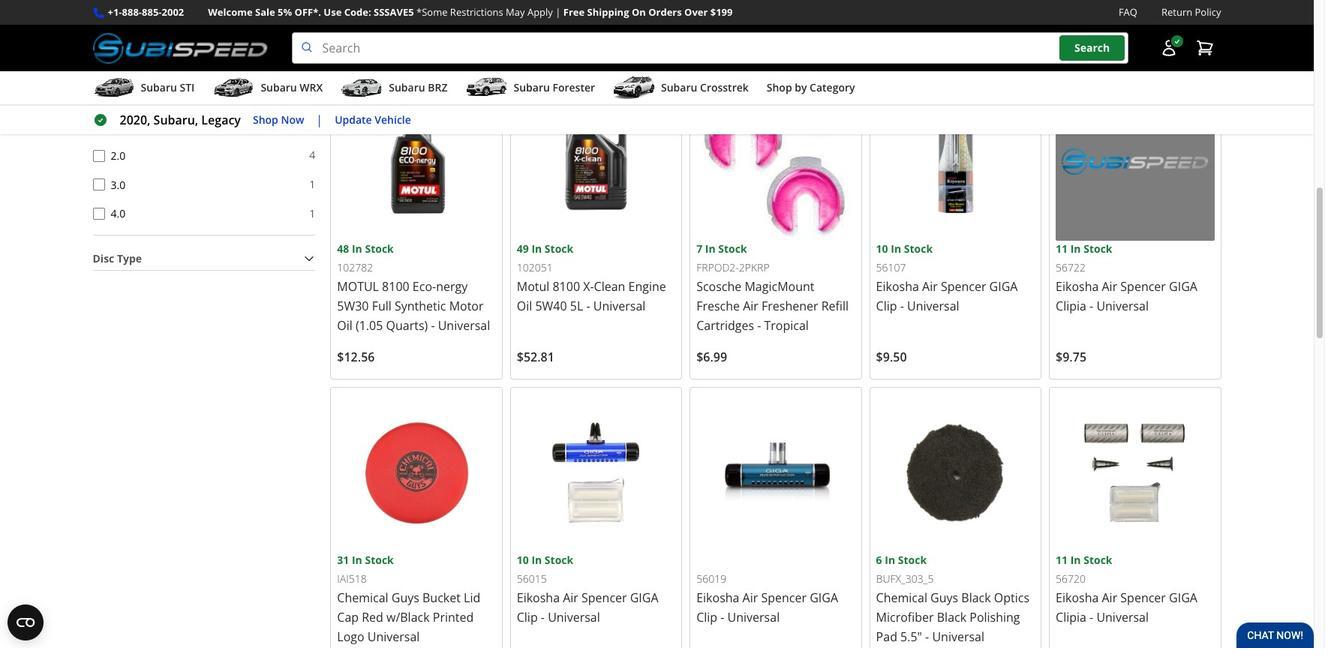 Task type: describe. For each thing, give the bounding box(es) containing it.
subaru forester button
[[466, 74, 595, 104]]

code:
[[344, 5, 371, 19]]

off*.
[[295, 5, 321, 19]]

1.0 button
[[93, 121, 105, 133]]

in for 48 in stock 102782 motul 8100 eco-nergy 5w30 full synthetic motor oil (1.05 quarts) - universal
[[352, 241, 362, 256]]

in for 6 in stock bufx_303_5 chemical guys black optics microfiber black polishing pad 5.5" - universal
[[885, 553, 895, 568]]

17
[[303, 119, 315, 133]]

2020, subaru, legacy
[[120, 112, 241, 128]]

6 in stock bufx_303_5 chemical guys black optics microfiber black polishing pad 5.5" - universal
[[876, 553, 1030, 646]]

11 in stock 56720 eikosha air spencer giga clipia - universal
[[1056, 553, 1198, 626]]

bucket
[[423, 590, 461, 607]]

stock for 11 in stock 56720 eikosha air spencer giga clipia - universal
[[1084, 553, 1113, 568]]

102782
[[337, 260, 373, 275]]

- inside 11 in stock 56722 eikosha air spencer giga clipia - universal
[[1090, 298, 1094, 314]]

forester
[[553, 80, 595, 95]]

synthetic
[[395, 298, 446, 314]]

subaru wrx button
[[213, 74, 323, 104]]

+1-
[[108, 5, 122, 19]]

subaru wrx
[[261, 80, 323, 95]]

102051
[[517, 260, 553, 275]]

31 in stock iai518 chemical guys bucket lid cap red w/black printed logo universal
[[337, 553, 481, 646]]

crosstrek
[[700, 80, 749, 95]]

freshener
[[762, 298, 818, 314]]

refill
[[822, 298, 849, 314]]

subaru brz
[[389, 80, 448, 95]]

2002
[[162, 5, 184, 19]]

7 in stock frpod2-2pkrp scosche magicmount fresche air freshener refill cartridges - tropical
[[697, 241, 849, 334]]

in for 31 in stock iai518 chemical guys bucket lid cap red w/black printed logo universal
[[352, 553, 362, 568]]

fresche
[[697, 298, 740, 314]]

open widget image
[[8, 605, 44, 641]]

sti
[[180, 80, 195, 95]]

w/black
[[387, 610, 430, 626]]

free
[[563, 5, 585, 19]]

in for 49 in stock 102051 motul 8100 x-clean engine oil 5w40 5l - universal
[[532, 241, 542, 256]]

sale
[[255, 5, 275, 19]]

5.5"
[[901, 629, 922, 646]]

motul
[[337, 278, 379, 295]]

giga for 10 in stock 56107 eikosha air spencer giga clip - universal
[[990, 278, 1018, 295]]

spencer for 11 in stock 56720 eikosha air spencer giga clipia - universal
[[1121, 590, 1166, 607]]

1 horizontal spatial eikosha air spencer giga clip - universal image
[[697, 394, 855, 553]]

sssave5
[[374, 5, 414, 19]]

giga for 10 in stock 56015 eikosha air spencer giga clip - universal
[[630, 590, 659, 607]]

3.0
[[111, 178, 125, 192]]

engine
[[629, 278, 666, 295]]

subaru crosstrek button
[[613, 74, 749, 104]]

subispeed logo image
[[93, 32, 268, 64]]

clip inside "eikosha air spencer giga clip - universal"
[[697, 610, 718, 626]]

scosche magicmount fresche air freshener refill cartridges - tropical image
[[697, 82, 855, 241]]

orders
[[649, 5, 682, 19]]

air for 10 in stock 56015 eikosha air spencer giga clip - universal
[[563, 590, 579, 607]]

shop by category button
[[767, 74, 855, 104]]

stock for 49 in stock 102051 motul 8100 x-clean engine oil 5w40 5l - universal
[[545, 241, 574, 256]]

- inside "eikosha air spencer giga clip - universal"
[[721, 610, 725, 626]]

stock for 48 in stock 102782 motul 8100 eco-nergy 5w30 full synthetic motor oil (1.05 quarts) - universal
[[365, 241, 394, 256]]

subaru for subaru forester
[[514, 80, 550, 95]]

1.0
[[111, 119, 125, 134]]

subaru for subaru sti
[[141, 80, 177, 95]]

shop now link
[[253, 112, 304, 129]]

4.0
[[111, 207, 125, 221]]

11 for 11 in stock 56720 eikosha air spencer giga clipia - universal
[[1056, 553, 1068, 568]]

eikosha for 10 in stock 56107 eikosha air spencer giga clip - universal
[[876, 278, 919, 295]]

x-
[[583, 278, 594, 295]]

giga for 11 in stock 56720 eikosha air spencer giga clipia - universal
[[1169, 590, 1198, 607]]

8100 for synthetic
[[382, 278, 410, 295]]

bufx_303_5
[[876, 572, 934, 586]]

faq
[[1119, 5, 1138, 19]]

# of product reviews
[[93, 86, 204, 100]]

subaru sti
[[141, 80, 195, 95]]

guys for bucket
[[392, 590, 419, 607]]

spencer inside "eikosha air spencer giga clip - universal"
[[761, 590, 807, 607]]

on
[[632, 5, 646, 19]]

optics
[[994, 590, 1030, 607]]

- inside the 10 in stock 56015 eikosha air spencer giga clip - universal
[[541, 610, 545, 626]]

air inside 7 in stock frpod2-2pkrp scosche magicmount fresche air freshener refill cartridges - tropical
[[743, 298, 759, 314]]

reviews
[[161, 86, 204, 100]]

search
[[1075, 41, 1110, 55]]

3.0 button
[[93, 179, 105, 191]]

- inside the 48 in stock 102782 motul 8100 eco-nergy 5w30 full synthetic motor oil (1.05 quarts) - universal
[[431, 317, 435, 334]]

$9.50
[[876, 349, 907, 365]]

tropical
[[764, 317, 809, 334]]

logo
[[337, 629, 364, 646]]

56720
[[1056, 572, 1086, 586]]

$199
[[711, 5, 733, 19]]

in for 11 in stock 56722 eikosha air spencer giga clipia - universal
[[1071, 242, 1081, 256]]

a subaru crosstrek thumbnail image image
[[613, 77, 655, 99]]

giga for 11 in stock 56722 eikosha air spencer giga clipia - universal
[[1169, 278, 1198, 295]]

of
[[102, 86, 115, 100]]

888-
[[122, 5, 142, 19]]

printed
[[433, 610, 474, 626]]

chemical for microfiber
[[876, 590, 928, 607]]

5w40
[[535, 298, 567, 314]]

#
[[93, 86, 99, 100]]

in for 10 in stock 56107 eikosha air spencer giga clip - universal
[[891, 241, 901, 256]]

+1-888-885-2002 link
[[108, 5, 184, 20]]

$6.99
[[697, 349, 727, 365]]

air inside "eikosha air spencer giga clip - universal"
[[743, 590, 758, 607]]

in for 7 in stock frpod2-2pkrp scosche magicmount fresche air freshener refill cartridges - tropical
[[705, 241, 716, 256]]

subaru for subaru wrx
[[261, 80, 297, 95]]

use
[[324, 5, 342, 19]]

0 horizontal spatial |
[[316, 112, 323, 128]]

chemical guys black optics microfiber black polishing pad 5.5" - universal image
[[876, 394, 1035, 553]]

spencer for 10 in stock 56107 eikosha air spencer giga clip - universal
[[941, 278, 986, 295]]

over
[[684, 5, 708, 19]]

universal inside 11 in stock 56720 eikosha air spencer giga clipia - universal
[[1097, 610, 1149, 626]]

56019
[[697, 572, 727, 586]]

shop by category
[[767, 80, 855, 95]]

universal inside 31 in stock iai518 chemical guys bucket lid cap red w/black printed logo universal
[[368, 629, 420, 646]]

category
[[810, 80, 855, 95]]

subaru for subaru crosstrek
[[661, 80, 697, 95]]

56015
[[517, 572, 547, 586]]

polishing
[[970, 610, 1020, 626]]

universal inside 10 in stock 56107 eikosha air spencer giga clip - universal
[[907, 298, 960, 314]]

search input field
[[292, 32, 1128, 64]]

return policy link
[[1162, 5, 1221, 20]]

update vehicle
[[335, 112, 411, 127]]

subaru forester
[[514, 80, 595, 95]]

10 in stock 56015 eikosha air spencer giga clip - universal
[[517, 553, 659, 626]]

11 in stock 56722 eikosha air spencer giga clipia - universal
[[1056, 242, 1198, 314]]

a subaru forester thumbnail image image
[[466, 77, 508, 99]]

universal inside the 6 in stock bufx_303_5 chemical guys black optics microfiber black polishing pad 5.5" - universal
[[932, 629, 985, 646]]

universal inside the 48 in stock 102782 motul 8100 eco-nergy 5w30 full synthetic motor oil (1.05 quarts) - universal
[[438, 317, 490, 334]]

restrictions
[[450, 5, 503, 19]]

scosche
[[697, 278, 742, 295]]

$18.00 link
[[1049, 0, 1221, 68]]

1 for 3.0
[[309, 177, 315, 191]]

quarts)
[[386, 317, 428, 334]]

motul
[[517, 278, 550, 295]]

search button
[[1060, 36, 1125, 61]]

1 vertical spatial black
[[937, 610, 967, 626]]



Task type: locate. For each thing, give the bounding box(es) containing it.
8100 up full
[[382, 278, 410, 295]]

3 subaru from the left
[[389, 80, 425, 95]]

eikosha down the 56720
[[1056, 590, 1099, 607]]

giga inside 10 in stock 56107 eikosha air spencer giga clip - universal
[[990, 278, 1018, 295]]

in right 7
[[705, 241, 716, 256]]

stock for 6 in stock bufx_303_5 chemical guys black optics microfiber black polishing pad 5.5" - universal
[[898, 553, 927, 568]]

eikosha air spencer giga clipia - universal image for 11 in stock 56722 eikosha air spencer giga clipia - universal
[[1056, 82, 1215, 241]]

return policy
[[1162, 5, 1221, 19]]

stock for 11 in stock 56722 eikosha air spencer giga clipia - universal
[[1084, 242, 1113, 256]]

vehicle
[[375, 112, 411, 127]]

clip for 10 in stock 56015 eikosha air spencer giga clip - universal
[[517, 610, 538, 626]]

in up 56722 on the top right
[[1071, 242, 1081, 256]]

8100 inside the 48 in stock 102782 motul 8100 eco-nergy 5w30 full synthetic motor oil (1.05 quarts) - universal
[[382, 278, 410, 295]]

chemical
[[337, 590, 388, 607], [876, 590, 928, 607]]

shop inside shop by category dropdown button
[[767, 80, 792, 95]]

stock up the 56720
[[1084, 553, 1113, 568]]

stock inside the 6 in stock bufx_303_5 chemical guys black optics microfiber black polishing pad 5.5" - universal
[[898, 553, 927, 568]]

subaru inside subaru wrx dropdown button
[[261, 80, 297, 95]]

in inside 7 in stock frpod2-2pkrp scosche magicmount fresche air freshener refill cartridges - tropical
[[705, 241, 716, 256]]

1 vertical spatial 10
[[517, 553, 529, 568]]

10 in stock 56107 eikosha air spencer giga clip - universal
[[876, 241, 1018, 314]]

11 inside 11 in stock 56720 eikosha air spencer giga clipia - universal
[[1056, 553, 1068, 568]]

in for 10 in stock 56015 eikosha air spencer giga clip - universal
[[532, 553, 542, 568]]

air for 11 in stock 56722 eikosha air spencer giga clipia - universal
[[1102, 278, 1118, 295]]

eikosha air spencer giga clip - universal image
[[876, 82, 1035, 241], [517, 394, 676, 553], [697, 394, 855, 553]]

2 horizontal spatial clip
[[876, 298, 897, 314]]

clipia down the 56720
[[1056, 610, 1087, 626]]

welcome sale 5% off*. use code: sssave5
[[208, 5, 414, 19]]

subaru,
[[154, 112, 198, 128]]

stock for 7 in stock frpod2-2pkrp scosche magicmount fresche air freshener refill cartridges - tropical
[[718, 241, 747, 256]]

eikosha down 56722 on the top right
[[1056, 278, 1099, 295]]

spencer inside the 10 in stock 56015 eikosha air spencer giga clip - universal
[[582, 590, 627, 607]]

giga inside 11 in stock 56722 eikosha air spencer giga clipia - universal
[[1169, 278, 1198, 295]]

clip down 56107
[[876, 298, 897, 314]]

0 horizontal spatial eikosha air spencer giga clip - universal image
[[517, 394, 676, 553]]

0 horizontal spatial 8100
[[382, 278, 410, 295]]

1 horizontal spatial guys
[[931, 590, 958, 607]]

1 vertical spatial oil
[[337, 317, 353, 334]]

stock up 56107
[[904, 241, 933, 256]]

5w30
[[337, 298, 369, 314]]

clip inside the 10 in stock 56015 eikosha air spencer giga clip - universal
[[517, 610, 538, 626]]

faq link
[[1119, 5, 1138, 20]]

1 horizontal spatial oil
[[517, 298, 532, 314]]

spencer inside 11 in stock 56722 eikosha air spencer giga clipia - universal
[[1121, 278, 1166, 295]]

11 up the 56720
[[1056, 553, 1068, 568]]

clip
[[876, 298, 897, 314], [517, 610, 538, 626], [697, 610, 718, 626]]

stock up frpod2-
[[718, 241, 747, 256]]

1 vertical spatial shop
[[253, 112, 278, 127]]

eikosha inside 11 in stock 56722 eikosha air spencer giga clipia - universal
[[1056, 278, 1099, 295]]

apply
[[528, 5, 553, 19]]

clipia inside 11 in stock 56722 eikosha air spencer giga clipia - universal
[[1056, 298, 1087, 314]]

chemical inside 31 in stock iai518 chemical guys bucket lid cap red w/black printed logo universal
[[337, 590, 388, 607]]

10 inside the 10 in stock 56015 eikosha air spencer giga clip - universal
[[517, 553, 529, 568]]

may
[[506, 5, 525, 19]]

microfiber
[[876, 610, 934, 626]]

black left polishing
[[937, 610, 967, 626]]

10 up 56015
[[517, 553, 529, 568]]

1 vertical spatial 1
[[309, 206, 315, 220]]

universal inside 11 in stock 56722 eikosha air spencer giga clipia - universal
[[1097, 298, 1149, 314]]

air inside 11 in stock 56720 eikosha air spencer giga clipia - universal
[[1102, 590, 1118, 607]]

universal inside 49 in stock 102051 motul 8100 x-clean engine oil 5w40 5l - universal
[[593, 298, 646, 314]]

8100 for 5w40
[[553, 278, 580, 295]]

- inside 10 in stock 56107 eikosha air spencer giga clip - universal
[[900, 298, 904, 314]]

0 horizontal spatial shop
[[253, 112, 278, 127]]

1 horizontal spatial 10
[[876, 241, 888, 256]]

31
[[337, 553, 349, 568]]

subaru crosstrek
[[661, 80, 749, 95]]

in inside 31 in stock iai518 chemical guys bucket lid cap red w/black printed logo universal
[[352, 553, 362, 568]]

stock inside 11 in stock 56720 eikosha air spencer giga clipia - universal
[[1084, 553, 1113, 568]]

pad
[[876, 629, 898, 646]]

1 vertical spatial |
[[316, 112, 323, 128]]

1 1 from the top
[[309, 177, 315, 191]]

brz
[[428, 80, 448, 95]]

10 for 10 in stock 56015 eikosha air spencer giga clip - universal
[[517, 553, 529, 568]]

chemical guys bucket lid cap red w/black printed logo universal image
[[337, 394, 496, 553]]

48 in stock 102782 motul 8100 eco-nergy 5w30 full synthetic motor oil (1.05 quarts) - universal
[[337, 241, 490, 334]]

air inside 11 in stock 56722 eikosha air spencer giga clipia - universal
[[1102, 278, 1118, 295]]

button image
[[1160, 39, 1178, 57]]

0 vertical spatial |
[[556, 5, 561, 19]]

0 horizontal spatial 10
[[517, 553, 529, 568]]

shop for shop by category
[[767, 80, 792, 95]]

cap
[[337, 610, 359, 626]]

8100 up 5l on the left top of the page
[[553, 278, 580, 295]]

air
[[922, 278, 938, 295], [1102, 278, 1118, 295], [743, 298, 759, 314], [563, 590, 579, 607], [743, 590, 758, 607], [1102, 590, 1118, 607]]

clip down 56015
[[517, 610, 538, 626]]

subaru inside subaru sti dropdown button
[[141, 80, 177, 95]]

in inside 11 in stock 56722 eikosha air spencer giga clipia - universal
[[1071, 242, 1081, 256]]

- inside 11 in stock 56720 eikosha air spencer giga clipia - universal
[[1090, 610, 1094, 626]]

guys down bufx_303_5 at bottom
[[931, 590, 958, 607]]

stock up 56722 on the top right
[[1084, 242, 1113, 256]]

guys inside 31 in stock iai518 chemical guys bucket lid cap red w/black printed logo universal
[[392, 590, 419, 607]]

*some
[[417, 5, 448, 19]]

return
[[1162, 5, 1193, 19]]

0 horizontal spatial chemical
[[337, 590, 388, 607]]

spencer inside 10 in stock 56107 eikosha air spencer giga clip - universal
[[941, 278, 986, 295]]

welcome
[[208, 5, 253, 19]]

in inside the 10 in stock 56015 eikosha air spencer giga clip - universal
[[532, 553, 542, 568]]

stock up 102051 at the left
[[545, 241, 574, 256]]

subaru for subaru brz
[[389, 80, 425, 95]]

5%
[[278, 5, 292, 19]]

0 vertical spatial clipia
[[1056, 298, 1087, 314]]

eikosha down 56107
[[876, 278, 919, 295]]

4 subaru from the left
[[514, 80, 550, 95]]

air for 10 in stock 56107 eikosha air spencer giga clip - universal
[[922, 278, 938, 295]]

2020,
[[120, 112, 150, 128]]

eikosha down 56015
[[517, 590, 560, 607]]

stock for 10 in stock 56015 eikosha air spencer giga clip - universal
[[545, 553, 574, 568]]

by
[[795, 80, 807, 95]]

1 vertical spatial eikosha air spencer giga clipia - universal image
[[1056, 394, 1215, 553]]

a subaru wrx thumbnail image image
[[213, 77, 255, 99]]

clipia for 11 in stock 56720 eikosha air spencer giga clipia - universal
[[1056, 610, 1087, 626]]

stock up bufx_303_5 at bottom
[[898, 553, 927, 568]]

giga
[[990, 278, 1018, 295], [1169, 278, 1198, 295], [630, 590, 659, 607], [810, 590, 838, 607], [1169, 590, 1198, 607]]

in right '6'
[[885, 553, 895, 568]]

2 chemical from the left
[[876, 590, 928, 607]]

4.0 button
[[93, 208, 105, 220]]

2 1 from the top
[[309, 206, 315, 220]]

1 8100 from the left
[[382, 278, 410, 295]]

1 horizontal spatial shop
[[767, 80, 792, 95]]

in inside 10 in stock 56107 eikosha air spencer giga clip - universal
[[891, 241, 901, 256]]

cartridges
[[697, 317, 754, 334]]

clip for 10 in stock 56107 eikosha air spencer giga clip - universal
[[876, 298, 897, 314]]

eikosha inside 11 in stock 56720 eikosha air spencer giga clipia - universal
[[1056, 590, 1099, 607]]

eikosha
[[876, 278, 919, 295], [1056, 278, 1099, 295], [517, 590, 560, 607], [697, 590, 740, 607], [1056, 590, 1099, 607]]

motul 8100 x-clean engine oil 5w40 5l - universal image
[[517, 82, 676, 241]]

in up 56015
[[532, 553, 542, 568]]

guys inside the 6 in stock bufx_303_5 chemical guys black optics microfiber black polishing pad 5.5" - universal
[[931, 590, 958, 607]]

giga inside 11 in stock 56720 eikosha air spencer giga clipia - universal
[[1169, 590, 1198, 607]]

chemical for cap
[[337, 590, 388, 607]]

stock inside 11 in stock 56722 eikosha air spencer giga clipia - universal
[[1084, 242, 1113, 256]]

7
[[697, 241, 703, 256]]

clipia inside 11 in stock 56720 eikosha air spencer giga clipia - universal
[[1056, 610, 1087, 626]]

1 horizontal spatial |
[[556, 5, 561, 19]]

stock up 56015
[[545, 553, 574, 568]]

0 vertical spatial oil
[[517, 298, 532, 314]]

2 eikosha air spencer giga clipia - universal image from the top
[[1056, 394, 1215, 553]]

subaru sti button
[[93, 74, 195, 104]]

eikosha for 10 in stock 56015 eikosha air spencer giga clip - universal
[[517, 590, 560, 607]]

chemical down iai518
[[337, 590, 388, 607]]

0 vertical spatial 10
[[876, 241, 888, 256]]

885-
[[142, 5, 162, 19]]

universal
[[593, 298, 646, 314], [907, 298, 960, 314], [1097, 298, 1149, 314], [438, 317, 490, 334], [548, 610, 600, 626], [728, 610, 780, 626], [1097, 610, 1149, 626], [368, 629, 420, 646], [932, 629, 985, 646]]

in inside the 6 in stock bufx_303_5 chemical guys black optics microfiber black polishing pad 5.5" - universal
[[885, 553, 895, 568]]

disc type button
[[93, 247, 315, 270]]

stock inside the 10 in stock 56015 eikosha air spencer giga clip - universal
[[545, 553, 574, 568]]

oil inside 49 in stock 102051 motul 8100 x-clean engine oil 5w40 5l - universal
[[517, 298, 532, 314]]

2 subaru from the left
[[261, 80, 297, 95]]

stock inside the 48 in stock 102782 motul 8100 eco-nergy 5w30 full synthetic motor oil (1.05 quarts) - universal
[[365, 241, 394, 256]]

$52.81
[[517, 349, 554, 365]]

eikosha air spencer giga clip - universal
[[697, 590, 838, 626]]

5 subaru from the left
[[661, 80, 697, 95]]

shop left by
[[767, 80, 792, 95]]

*some restrictions may apply | free shipping on orders over $199
[[417, 5, 733, 19]]

48
[[337, 241, 349, 256]]

1 horizontal spatial clip
[[697, 610, 718, 626]]

in for 11 in stock 56720 eikosha air spencer giga clipia - universal
[[1071, 553, 1081, 568]]

shipping
[[587, 5, 629, 19]]

red
[[362, 610, 383, 626]]

1 11 from the top
[[1056, 242, 1068, 256]]

subaru inside "subaru brz" dropdown button
[[389, 80, 425, 95]]

eikosha for 11 in stock 56722 eikosha air spencer giga clipia - universal
[[1056, 278, 1099, 295]]

clip down 56019
[[697, 610, 718, 626]]

2 horizontal spatial eikosha air spencer giga clip - universal image
[[876, 82, 1035, 241]]

- inside the 6 in stock bufx_303_5 chemical guys black optics microfiber black polishing pad 5.5" - universal
[[925, 629, 929, 646]]

- inside 7 in stock frpod2-2pkrp scosche magicmount fresche air freshener refill cartridges - tropical
[[757, 317, 761, 334]]

guys
[[392, 590, 419, 607], [931, 590, 958, 607]]

lid
[[464, 590, 481, 607]]

(1.05
[[356, 317, 383, 334]]

1 for 4.0
[[309, 206, 315, 220]]

guys for black
[[931, 590, 958, 607]]

0 horizontal spatial guys
[[392, 590, 419, 607]]

spencer for 10 in stock 56015 eikosha air spencer giga clip - universal
[[582, 590, 627, 607]]

1 chemical from the left
[[337, 590, 388, 607]]

stock for 31 in stock iai518 chemical guys bucket lid cap red w/black printed logo universal
[[365, 553, 394, 568]]

a subaru sti thumbnail image image
[[93, 77, 135, 99]]

now
[[281, 112, 304, 127]]

11 up 56722 on the top right
[[1056, 242, 1068, 256]]

| right 17
[[316, 112, 323, 128]]

stock up 102782
[[365, 241, 394, 256]]

eikosha air spencer giga clipia - universal image
[[1056, 82, 1215, 241], [1056, 394, 1215, 553]]

chemical inside the 6 in stock bufx_303_5 chemical guys black optics microfiber black polishing pad 5.5" - universal
[[876, 590, 928, 607]]

shop left now
[[253, 112, 278, 127]]

in right 49
[[532, 241, 542, 256]]

$3.95 link
[[330, 0, 503, 68]]

+1-888-885-2002
[[108, 5, 184, 19]]

1
[[309, 177, 315, 191], [309, 206, 315, 220]]

wrx
[[300, 80, 323, 95]]

black
[[962, 590, 991, 607], [937, 610, 967, 626]]

# of product reviews button
[[93, 82, 315, 105]]

iai518
[[337, 572, 367, 586]]

subaru inside subaru forester dropdown button
[[514, 80, 550, 95]]

49 in stock 102051 motul 8100 x-clean engine oil 5w40 5l - universal
[[517, 241, 666, 314]]

0 horizontal spatial clip
[[517, 610, 538, 626]]

stock inside 31 in stock iai518 chemical guys bucket lid cap red w/black printed logo universal
[[365, 553, 394, 568]]

stock up iai518
[[365, 553, 394, 568]]

shop inside shop now link
[[253, 112, 278, 127]]

2pkrp
[[739, 260, 770, 275]]

stock
[[365, 241, 394, 256], [545, 241, 574, 256], [718, 241, 747, 256], [904, 241, 933, 256], [1084, 242, 1113, 256], [365, 553, 394, 568], [545, 553, 574, 568], [898, 553, 927, 568], [1084, 553, 1113, 568]]

chemical down bufx_303_5 at bottom
[[876, 590, 928, 607]]

spencer for 11 in stock 56722 eikosha air spencer giga clipia - universal
[[1121, 278, 1166, 295]]

1 subaru from the left
[[141, 80, 177, 95]]

universal inside the 10 in stock 56015 eikosha air spencer giga clip - universal
[[548, 610, 600, 626]]

in inside 11 in stock 56720 eikosha air spencer giga clipia - universal
[[1071, 553, 1081, 568]]

stock inside 49 in stock 102051 motul 8100 x-clean engine oil 5w40 5l - universal
[[545, 241, 574, 256]]

2 11 from the top
[[1056, 553, 1068, 568]]

in inside 49 in stock 102051 motul 8100 x-clean engine oil 5w40 5l - universal
[[532, 241, 542, 256]]

1 guys from the left
[[392, 590, 419, 607]]

universal inside "eikosha air spencer giga clip - universal"
[[728, 610, 780, 626]]

2 clipia from the top
[[1056, 610, 1087, 626]]

eikosha down 56019
[[697, 590, 740, 607]]

10 inside 10 in stock 56107 eikosha air spencer giga clip - universal
[[876, 241, 888, 256]]

disc type
[[93, 251, 142, 265]]

1 vertical spatial clipia
[[1056, 610, 1087, 626]]

air inside 10 in stock 56107 eikosha air spencer giga clip - universal
[[922, 278, 938, 295]]

a subaru brz thumbnail image image
[[341, 77, 383, 99]]

clipia for 11 in stock 56722 eikosha air spencer giga clipia - universal
[[1056, 298, 1087, 314]]

eikosha air spencer giga clip - universal image for 10 in stock 56015 eikosha air spencer giga clip - universal
[[517, 394, 676, 553]]

subaru inside subaru crosstrek dropdown button
[[661, 80, 697, 95]]

motul 8100 eco-nergy 5w30 full synthetic motor oil (1.05 quarts) - universal image
[[337, 82, 496, 241]]

stock inside 10 in stock 56107 eikosha air spencer giga clip - universal
[[904, 241, 933, 256]]

2 guys from the left
[[931, 590, 958, 607]]

0 vertical spatial 11
[[1056, 242, 1068, 256]]

eikosha air spencer giga clipia - universal image for 11 in stock 56720 eikosha air spencer giga clipia - universal
[[1056, 394, 1215, 553]]

subaru
[[141, 80, 177, 95], [261, 80, 297, 95], [389, 80, 425, 95], [514, 80, 550, 95], [661, 80, 697, 95]]

air for 11 in stock 56720 eikosha air spencer giga clipia - universal
[[1102, 590, 1118, 607]]

1 horizontal spatial chemical
[[876, 590, 928, 607]]

giga inside "eikosha air spencer giga clip - universal"
[[810, 590, 838, 607]]

stock for 10 in stock 56107 eikosha air spencer giga clip - universal
[[904, 241, 933, 256]]

oil down the 5w30
[[337, 317, 353, 334]]

56722
[[1056, 260, 1086, 275]]

eikosha for 11 in stock 56720 eikosha air spencer giga clipia - universal
[[1056, 590, 1099, 607]]

air inside the 10 in stock 56015 eikosha air spencer giga clip - universal
[[563, 590, 579, 607]]

10 for 10 in stock 56107 eikosha air spencer giga clip - universal
[[876, 241, 888, 256]]

1 vertical spatial 11
[[1056, 553, 1068, 568]]

0 vertical spatial 1
[[309, 177, 315, 191]]

1 eikosha air spencer giga clipia - universal image from the top
[[1056, 82, 1215, 241]]

product
[[117, 86, 159, 100]]

black up polishing
[[962, 590, 991, 607]]

11 inside 11 in stock 56722 eikosha air spencer giga clipia - universal
[[1056, 242, 1068, 256]]

full
[[372, 298, 392, 314]]

eikosha air spencer giga clip - universal image for 10 in stock 56107 eikosha air spencer giga clip - universal
[[876, 82, 1035, 241]]

10 up 56107
[[876, 241, 888, 256]]

$3.95
[[337, 37, 368, 54]]

0 horizontal spatial oil
[[337, 317, 353, 334]]

shop for shop now
[[253, 112, 278, 127]]

in right 31
[[352, 553, 362, 568]]

eikosha inside the 10 in stock 56015 eikosha air spencer giga clip - universal
[[517, 590, 560, 607]]

update
[[335, 112, 372, 127]]

8100 inside 49 in stock 102051 motul 8100 x-clean engine oil 5w40 5l - universal
[[553, 278, 580, 295]]

frpod2-
[[697, 260, 739, 275]]

clip inside 10 in stock 56107 eikosha air spencer giga clip - universal
[[876, 298, 897, 314]]

subaru brz button
[[341, 74, 448, 104]]

eikosha inside "eikosha air spencer giga clip - universal"
[[697, 590, 740, 607]]

in inside the 48 in stock 102782 motul 8100 eco-nergy 5w30 full synthetic motor oil (1.05 quarts) - universal
[[352, 241, 362, 256]]

guys up w/black at bottom left
[[392, 590, 419, 607]]

0 vertical spatial eikosha air spencer giga clipia - universal image
[[1056, 82, 1215, 241]]

in right '48'
[[352, 241, 362, 256]]

clipia
[[1056, 298, 1087, 314], [1056, 610, 1087, 626]]

stock inside 7 in stock frpod2-2pkrp scosche magicmount fresche air freshener refill cartridges - tropical
[[718, 241, 747, 256]]

spencer inside 11 in stock 56720 eikosha air spencer giga clipia - universal
[[1121, 590, 1166, 607]]

- inside 49 in stock 102051 motul 8100 x-clean engine oil 5w40 5l - universal
[[586, 298, 590, 314]]

giga inside the 10 in stock 56015 eikosha air spencer giga clip - universal
[[630, 590, 659, 607]]

oil inside the 48 in stock 102782 motul 8100 eco-nergy 5w30 full synthetic motor oil (1.05 quarts) - universal
[[337, 317, 353, 334]]

disc
[[93, 251, 114, 265]]

$9.75
[[1056, 349, 1087, 365]]

clipia down 56722 on the top right
[[1056, 298, 1087, 314]]

11 for 11 in stock 56722 eikosha air spencer giga clipia - universal
[[1056, 242, 1068, 256]]

11
[[1056, 242, 1068, 256], [1056, 553, 1068, 568]]

$18.00
[[1056, 37, 1094, 54]]

in up the 56720
[[1071, 553, 1081, 568]]

0 vertical spatial shop
[[767, 80, 792, 95]]

0 vertical spatial black
[[962, 590, 991, 607]]

oil down motul
[[517, 298, 532, 314]]

eikosha inside 10 in stock 56107 eikosha air spencer giga clip - universal
[[876, 278, 919, 295]]

magicmount
[[745, 278, 815, 295]]

in up 56107
[[891, 241, 901, 256]]

1 clipia from the top
[[1056, 298, 1087, 314]]

| left free
[[556, 5, 561, 19]]

2 8100 from the left
[[553, 278, 580, 295]]

6
[[876, 553, 882, 568]]

1 horizontal spatial 8100
[[553, 278, 580, 295]]

2.0 button
[[93, 150, 105, 162]]



Task type: vqa. For each thing, say whether or not it's contained in the screenshot.
"Forgot
no



